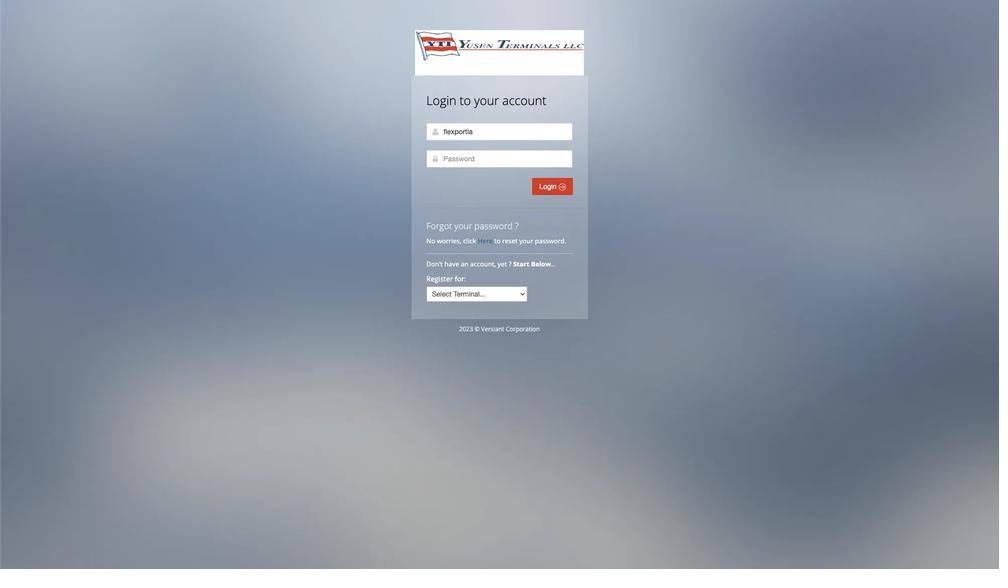 Task type: vqa. For each thing, say whether or not it's contained in the screenshot.
now
no



Task type: describe. For each thing, give the bounding box(es) containing it.
? inside forgot your password ? no worries, click here to reset your password.
[[515, 220, 519, 232]]

versiant
[[482, 325, 505, 333]]

password
[[475, 220, 513, 232]]

forgot
[[427, 220, 452, 232]]

no
[[427, 236, 436, 245]]

Username text field
[[427, 123, 573, 140]]

an
[[461, 260, 469, 269]]

login for login
[[540, 183, 559, 191]]

below.
[[531, 260, 553, 269]]

password.
[[535, 236, 567, 245]]

1 vertical spatial ?
[[509, 260, 512, 269]]

2023
[[460, 325, 473, 333]]

start
[[514, 260, 530, 269]]

register for:
[[427, 274, 466, 284]]

worries,
[[437, 236, 462, 245]]

2 horizontal spatial your
[[520, 236, 534, 245]]

don't
[[427, 260, 443, 269]]

©
[[475, 325, 480, 333]]



Task type: locate. For each thing, give the bounding box(es) containing it.
here link
[[478, 236, 493, 245]]

your right 'reset'
[[520, 236, 534, 245]]

to up the username text box
[[460, 92, 471, 109]]

login inside "button"
[[540, 183, 559, 191]]

to inside forgot your password ? no worries, click here to reset your password.
[[495, 236, 501, 245]]

0 vertical spatial login
[[427, 92, 457, 109]]

forgot your password ? no worries, click here to reset your password.
[[427, 220, 567, 245]]

1 horizontal spatial your
[[474, 92, 499, 109]]

lock image
[[432, 155, 440, 163]]

login button
[[533, 178, 573, 195]]

have
[[445, 260, 459, 269]]

1 vertical spatial login
[[540, 183, 559, 191]]

1 horizontal spatial ?
[[515, 220, 519, 232]]

account,
[[470, 260, 496, 269]]

1 horizontal spatial to
[[495, 236, 501, 245]]

0 horizontal spatial login
[[427, 92, 457, 109]]

corporation
[[506, 325, 540, 333]]

to right here
[[495, 236, 501, 245]]

1 horizontal spatial login
[[540, 183, 559, 191]]

here
[[478, 236, 493, 245]]

login
[[427, 92, 457, 109], [540, 183, 559, 191]]

Password password field
[[427, 150, 573, 167]]

user image
[[432, 128, 440, 136]]

1 vertical spatial to
[[495, 236, 501, 245]]

1 vertical spatial your
[[455, 220, 473, 232]]

don't have an account, yet ? start below. .
[[427, 260, 557, 269]]

0 vertical spatial to
[[460, 92, 471, 109]]

register
[[427, 274, 453, 284]]

your up the click
[[455, 220, 473, 232]]

reset
[[503, 236, 518, 245]]

0 horizontal spatial ?
[[509, 260, 512, 269]]

0 vertical spatial ?
[[515, 220, 519, 232]]

for:
[[455, 274, 466, 284]]

click
[[463, 236, 476, 245]]

your
[[474, 92, 499, 109], [455, 220, 473, 232], [520, 236, 534, 245]]

yet
[[498, 260, 507, 269]]

swapright image
[[559, 184, 566, 191]]

.
[[553, 260, 555, 269]]

0 vertical spatial your
[[474, 92, 499, 109]]

? right yet
[[509, 260, 512, 269]]

0 horizontal spatial your
[[455, 220, 473, 232]]

login to your account
[[427, 92, 547, 109]]

login for login to your account
[[427, 92, 457, 109]]

account
[[503, 92, 547, 109]]

your up the username text box
[[474, 92, 499, 109]]

0 horizontal spatial to
[[460, 92, 471, 109]]

to
[[460, 92, 471, 109], [495, 236, 501, 245]]

2 vertical spatial your
[[520, 236, 534, 245]]

2023 © versiant corporation
[[460, 325, 540, 333]]

? up 'reset'
[[515, 220, 519, 232]]

?
[[515, 220, 519, 232], [509, 260, 512, 269]]



